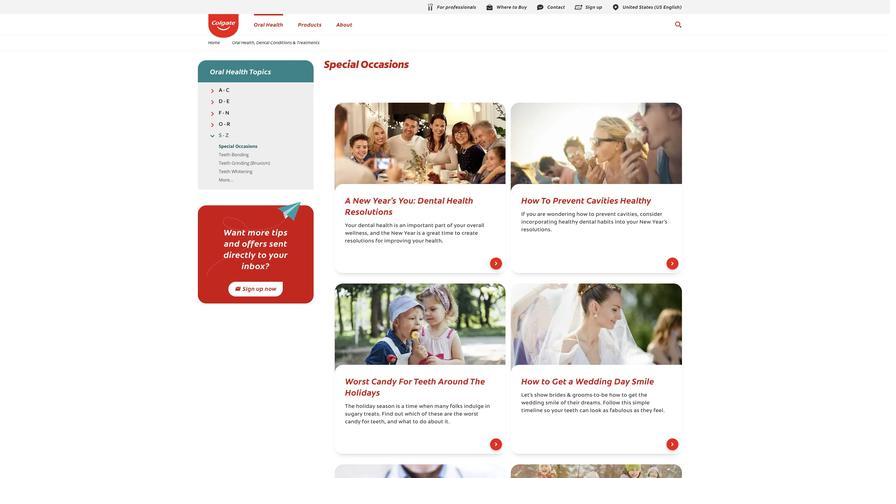 Task type: vqa. For each thing, say whether or not it's contained in the screenshot.
are
yes



Task type: describe. For each thing, give the bounding box(es) containing it.
oral health topics
[[210, 67, 271, 76]]

d - e
[[219, 99, 230, 105]]

day
[[615, 376, 631, 387]]

time inside your dental health is an important part of your overall wellness, and the new year is a great time to create resolutions for improving your health.
[[442, 231, 454, 237]]

wondering
[[547, 212, 576, 218]]

oral health, dental conditions & treatments
[[232, 40, 320, 45]]

special occasions link
[[219, 143, 258, 150]]

whitening
[[232, 169, 253, 175]]

you:
[[399, 195, 416, 206]]

d - e button
[[198, 99, 314, 105]]

grooms-
[[573, 394, 595, 399]]

let's
[[522, 394, 534, 399]]

your dental health is an important part of your overall wellness, and the new year is a great time to create resolutions for improving your health.
[[345, 224, 485, 244]]

o - r
[[219, 122, 230, 127]]

in
[[486, 405, 490, 410]]

follow
[[604, 401, 621, 407]]

for for holidays
[[362, 420, 370, 426]]

to
[[542, 195, 551, 206]]

grinding
[[232, 160, 250, 167]]

this
[[622, 401, 632, 407]]

paper airplane image
[[207, 199, 305, 282]]

to inside want more tips and offers sent directly to your inbox?
[[258, 249, 267, 261]]

can
[[580, 409, 589, 414]]

smile
[[633, 376, 655, 387]]

teeth down teeth bonding link
[[219, 160, 231, 167]]

treatments
[[297, 40, 320, 45]]

healthy
[[559, 220, 579, 225]]

more
[[248, 227, 270, 238]]

1 vertical spatial a
[[569, 376, 574, 387]]

a new year's you: dental health resolutions
[[345, 195, 474, 217]]

health.
[[426, 239, 444, 244]]

teeth left bonding
[[219, 152, 231, 158]]

around
[[439, 376, 469, 387]]

to left get
[[542, 376, 551, 387]]

sent
[[270, 238, 288, 249]]

tips
[[272, 227, 288, 238]]

d
[[219, 99, 223, 105]]

time inside the holiday season is a time when many folks indulge in sugary treats. find out which of these are the worst candy for teeth, and what to do about it.
[[406, 405, 418, 410]]

many
[[435, 405, 449, 410]]

it.
[[445, 420, 450, 426]]

be
[[602, 394, 609, 399]]

special for special occasions teeth bonding teeth grinding (bruxism) teeth whitening more...
[[219, 143, 234, 150]]

overall
[[467, 224, 485, 229]]

dreams.
[[582, 401, 602, 407]]

get
[[553, 376, 567, 387]]

want
[[224, 227, 246, 238]]

worst candy for teeth around the holidays
[[345, 376, 486, 399]]

to-
[[595, 394, 602, 399]]

topics
[[250, 67, 271, 76]]

when
[[419, 405, 434, 410]]

how inside if you are wondering how to prevent cavities, consider incorporating healthy dental habits into your new year's resolutions.
[[577, 212, 588, 218]]

0 horizontal spatial &
[[293, 40, 296, 45]]

teeth grinding (bruxism) link
[[219, 160, 270, 167]]

wellness,
[[345, 231, 369, 237]]

the inside let's show brides & grooms-to-be how to get the wedding smile of their dreams. follow this simple timeline so your teeth can look as fabulous as they feel.
[[639, 394, 648, 399]]

of inside let's show brides & grooms-to-be how to get the wedding smile of their dreams. follow this simple timeline so your teeth can look as fabulous as they feel.
[[561, 401, 567, 407]]

treats.
[[364, 413, 381, 418]]

you
[[527, 212, 537, 218]]

s - z button
[[198, 133, 314, 139]]

wedding
[[576, 376, 613, 387]]

and inside want more tips and offers sent directly to your inbox?
[[224, 238, 240, 249]]

offers
[[242, 238, 267, 249]]

more... link
[[219, 177, 233, 183]]

resolutions
[[345, 239, 374, 244]]

the inside your dental health is an important part of your overall wellness, and the new year is a great time to create resolutions for improving your health.
[[382, 231, 390, 237]]

how inside let's show brides & grooms-to-be how to get the wedding smile of their dreams. follow this simple timeline so your teeth can look as fabulous as they feel.
[[610, 394, 621, 399]]

are inside the holiday season is a time when many folks indulge in sugary treats. find out which of these are the worst candy for teeth, and what to do about it.
[[445, 413, 453, 418]]

for
[[399, 376, 413, 387]]

important
[[408, 224, 434, 229]]

your
[[345, 224, 357, 229]]

s
[[219, 133, 222, 139]]

oral health
[[254, 21, 284, 28]]

cavities
[[587, 195, 619, 206]]

teeth
[[565, 409, 579, 414]]

what
[[399, 420, 412, 426]]

- for d
[[224, 99, 226, 105]]

about
[[428, 420, 444, 426]]

home
[[208, 40, 220, 45]]

let's show brides & grooms-to-be how to get the wedding smile of their dreams. follow this simple timeline so your teeth can look as fabulous as they feel.
[[522, 394, 665, 414]]

more...
[[219, 177, 233, 183]]

cavities,
[[618, 212, 639, 218]]

your up "create" on the right
[[454, 224, 466, 229]]

an
[[400, 224, 406, 229]]

location icon image
[[612, 3, 621, 11]]

do
[[420, 420, 427, 426]]

special for special occasions
[[324, 58, 359, 71]]

indulge
[[464, 405, 484, 410]]

folks
[[450, 405, 463, 410]]

resolutions.
[[522, 228, 552, 233]]

the inside the holiday season is a time when many folks indulge in sugary treats. find out which of these are the worst candy for teeth, and what to do about it.
[[454, 413, 463, 418]]

season
[[377, 405, 395, 410]]

dental inside if you are wondering how to prevent cavities, consider incorporating healthy dental habits into your new year's resolutions.
[[580, 220, 597, 225]]

a - c
[[219, 88, 230, 93]]

f
[[219, 111, 222, 116]]

brides
[[550, 394, 566, 399]]

2 as from the left
[[634, 409, 640, 414]]

f - n
[[219, 111, 229, 116]]

inbox?
[[242, 260, 270, 272]]

the holiday season is a time when many folks indulge in sugary treats. find out which of these are the worst candy for teeth, and what to do about it.
[[345, 405, 490, 426]]



Task type: locate. For each thing, give the bounding box(es) containing it.
1 vertical spatial and
[[224, 238, 240, 249]]

2 horizontal spatial health
[[447, 195, 474, 206]]

how up let's
[[522, 376, 540, 387]]

health up overall
[[447, 195, 474, 206]]

is inside the holiday season is a time when many folks indulge in sugary treats. find out which of these are the worst candy for teeth, and what to do about it.
[[396, 405, 400, 410]]

0 vertical spatial new
[[353, 195, 371, 206]]

so
[[545, 409, 551, 414]]

2 horizontal spatial the
[[639, 394, 648, 399]]

to left sent
[[258, 249, 267, 261]]

- inside s - z dropdown button
[[223, 133, 225, 139]]

occasions for special occasions
[[361, 58, 409, 71]]

0 horizontal spatial of
[[422, 413, 428, 418]]

feel.
[[654, 409, 665, 414]]

and down find
[[388, 420, 398, 426]]

contact icon image
[[537, 3, 545, 11]]

teeth whitening link
[[219, 169, 253, 175]]

1 vertical spatial are
[[445, 413, 453, 418]]

oral health topics button
[[198, 60, 314, 83]]

teeth
[[219, 152, 231, 158], [219, 160, 231, 167], [219, 169, 231, 175], [414, 376, 437, 387]]

your down the cavities, at top
[[627, 220, 639, 225]]

health for oral health
[[266, 21, 284, 28]]

your down tips at the left of page
[[269, 249, 288, 261]]

dental
[[580, 220, 597, 225], [358, 224, 375, 229]]

the
[[382, 231, 390, 237], [639, 394, 648, 399], [454, 413, 463, 418]]

to up "this"
[[622, 394, 628, 399]]

special occasions teeth bonding teeth grinding (bruxism) teeth whitening more...
[[219, 143, 270, 183]]

oral inside 'popup button'
[[210, 67, 224, 76]]

2 how from the top
[[522, 376, 540, 387]]

0 horizontal spatial the
[[345, 405, 355, 410]]

1 horizontal spatial for
[[376, 239, 383, 244]]

oral up health,
[[254, 21, 265, 28]]

teeth bonding link
[[219, 152, 249, 158]]

2 vertical spatial new
[[392, 231, 403, 237]]

candy
[[345, 420, 361, 426]]

prevent
[[596, 212, 617, 218]]

health
[[376, 224, 393, 229]]

0 vertical spatial a
[[219, 88, 222, 93]]

for down treats.
[[362, 420, 370, 426]]

z
[[226, 133, 229, 139]]

dental right "you:"
[[418, 195, 445, 206]]

look
[[591, 409, 602, 414]]

0 horizontal spatial a
[[402, 405, 405, 410]]

occasions for special occasions teeth bonding teeth grinding (bruxism) teeth whitening more...
[[236, 143, 258, 150]]

as down follow
[[603, 409, 609, 414]]

occasions
[[361, 58, 409, 71], [236, 143, 258, 150]]

0 horizontal spatial are
[[445, 413, 453, 418]]

2 horizontal spatial oral
[[254, 21, 265, 28]]

and down 'health'
[[370, 231, 380, 237]]

1 as from the left
[[603, 409, 609, 414]]

0 horizontal spatial as
[[603, 409, 609, 414]]

part
[[435, 224, 446, 229]]

0 vertical spatial oral
[[254, 21, 265, 28]]

0 horizontal spatial the
[[382, 231, 390, 237]]

how for how to get a wedding day smile
[[522, 376, 540, 387]]

1 horizontal spatial special
[[324, 58, 359, 71]]

1 horizontal spatial and
[[370, 231, 380, 237]]

a right get
[[569, 376, 574, 387]]

new up improving
[[392, 231, 403, 237]]

is up the out
[[396, 405, 400, 410]]

- inside f - n dropdown button
[[223, 111, 224, 116]]

1 horizontal spatial health
[[266, 21, 284, 28]]

show
[[535, 394, 549, 399]]

health up c
[[226, 67, 248, 76]]

to left do
[[413, 420, 419, 426]]

and
[[370, 231, 380, 237], [224, 238, 240, 249], [388, 420, 398, 426]]

- left c
[[223, 88, 225, 93]]

1 horizontal spatial a
[[422, 231, 426, 237]]

of down brides
[[561, 401, 567, 407]]

year's inside if you are wondering how to prevent cavities, consider incorporating healthy dental habits into your new year's resolutions.
[[653, 220, 668, 225]]

0 vertical spatial dental
[[257, 40, 270, 45]]

0 vertical spatial a
[[422, 231, 426, 237]]

is down important
[[417, 231, 421, 237]]

-
[[223, 88, 225, 93], [224, 99, 226, 105], [223, 111, 224, 116], [224, 122, 226, 127], [223, 133, 225, 139]]

1 horizontal spatial oral
[[232, 40, 241, 45]]

& inside let's show brides & grooms-to-be how to get the wedding smile of their dreams. follow this simple timeline so your teeth can look as fabulous as they feel.
[[568, 394, 572, 399]]

smile
[[546, 401, 560, 407]]

- inside a - c dropdown button
[[223, 88, 225, 93]]

how to prevent cavities healthy
[[522, 195, 652, 206]]

a for a - c
[[219, 88, 222, 93]]

your inside if you are wondering how to prevent cavities, consider incorporating healthy dental habits into your new year's resolutions.
[[627, 220, 639, 225]]

1 horizontal spatial a
[[345, 195, 351, 206]]

sign up icon image
[[575, 3, 583, 11]]

create
[[462, 231, 479, 237]]

the inside worst candy for teeth around the holidays
[[470, 376, 486, 387]]

teeth up more... link
[[219, 169, 231, 175]]

2 vertical spatial is
[[396, 405, 400, 410]]

1 vertical spatial &
[[568, 394, 572, 399]]

n
[[226, 111, 229, 116]]

1 horizontal spatial are
[[538, 212, 546, 218]]

healthy
[[621, 195, 652, 206]]

their
[[568, 401, 580, 407]]

year's inside "a new year's you: dental health resolutions"
[[373, 195, 397, 206]]

directly
[[224, 249, 256, 261]]

a up the out
[[402, 405, 405, 410]]

holidays
[[345, 387, 380, 399]]

oral up a - c
[[210, 67, 224, 76]]

2 vertical spatial oral
[[210, 67, 224, 76]]

1 vertical spatial the
[[639, 394, 648, 399]]

teeth right for
[[414, 376, 437, 387]]

(bruxism)
[[251, 160, 270, 167]]

2 vertical spatial and
[[388, 420, 398, 426]]

fabulous
[[610, 409, 633, 414]]

your inside let's show brides & grooms-to-be how to get the wedding smile of their dreams. follow this simple timeline so your teeth can look as fabulous as they feel.
[[552, 409, 564, 414]]

a inside "a new year's you: dental health resolutions"
[[345, 195, 351, 206]]

is for teeth
[[396, 405, 400, 410]]

f - n button
[[198, 110, 314, 117]]

to inside your dental health is an important part of your overall wellness, and the new year is a great time to create resolutions for improving your health.
[[455, 231, 461, 237]]

are
[[538, 212, 546, 218], [445, 413, 453, 418]]

1 vertical spatial dental
[[418, 195, 445, 206]]

sign up now
[[243, 285, 277, 293]]

where to buy icon image
[[486, 3, 494, 11]]

to inside let's show brides & grooms-to-be how to get the wedding smile of their dreams. follow this simple timeline so your teeth can look as fabulous as they feel.
[[622, 394, 628, 399]]

a inside dropdown button
[[219, 88, 222, 93]]

the up sugary on the left bottom of the page
[[345, 405, 355, 410]]

oral health, dental conditions & treatments link
[[228, 40, 325, 45]]

worst
[[345, 376, 370, 387]]

0 vertical spatial is
[[394, 224, 399, 229]]

0 vertical spatial year's
[[373, 195, 397, 206]]

o - r button
[[198, 122, 314, 128]]

2 vertical spatial the
[[454, 413, 463, 418]]

- left r at the top left
[[224, 122, 226, 127]]

habits
[[598, 220, 614, 225]]

1 horizontal spatial occasions
[[361, 58, 409, 71]]

your down year
[[413, 239, 424, 244]]

1 vertical spatial occasions
[[236, 143, 258, 150]]

a for a new year's you: dental health resolutions
[[345, 195, 351, 206]]

- for s
[[223, 133, 225, 139]]

to
[[590, 212, 595, 218], [455, 231, 461, 237], [258, 249, 267, 261], [542, 376, 551, 387], [622, 394, 628, 399], [413, 420, 419, 426]]

for down 'health'
[[376, 239, 383, 244]]

0 vertical spatial how
[[577, 212, 588, 218]]

dental right health,
[[257, 40, 270, 45]]

want more tips and offers sent directly to your inbox?
[[224, 227, 288, 272]]

year's left "you:"
[[373, 195, 397, 206]]

1 vertical spatial for
[[362, 420, 370, 426]]

a down important
[[422, 231, 426, 237]]

time down part
[[442, 231, 454, 237]]

special inside special occasions teeth bonding teeth grinding (bruxism) teeth whitening more...
[[219, 143, 234, 150]]

to left prevent
[[590, 212, 595, 218]]

1 horizontal spatial dental
[[418, 195, 445, 206]]

your down smile
[[552, 409, 564, 414]]

conditions
[[271, 40, 292, 45]]

1 vertical spatial health
[[226, 67, 248, 76]]

- inside d - e popup button
[[224, 99, 226, 105]]

your inside want more tips and offers sent directly to your inbox?
[[269, 249, 288, 261]]

- inside o - r 'dropdown button'
[[224, 122, 226, 127]]

0 vertical spatial are
[[538, 212, 546, 218]]

- for o
[[224, 122, 226, 127]]

- left e
[[224, 99, 226, 105]]

health inside "a new year's you: dental health resolutions"
[[447, 195, 474, 206]]

a up your
[[345, 195, 351, 206]]

home link
[[204, 40, 225, 45]]

teeth,
[[371, 420, 386, 426]]

2 horizontal spatial of
[[561, 401, 567, 407]]

year's
[[373, 195, 397, 206], [653, 220, 668, 225]]

is
[[394, 224, 399, 229], [417, 231, 421, 237], [396, 405, 400, 410]]

to inside if you are wondering how to prevent cavities, consider incorporating healthy dental habits into your new year's resolutions.
[[590, 212, 595, 218]]

a left c
[[219, 88, 222, 93]]

bonding
[[232, 152, 249, 158]]

these
[[429, 413, 443, 418]]

oral for oral health, dental conditions & treatments
[[232, 40, 241, 45]]

up
[[256, 285, 264, 293]]

0 vertical spatial the
[[470, 376, 486, 387]]

are up incorporating
[[538, 212, 546, 218]]

1 vertical spatial the
[[345, 405, 355, 410]]

0 vertical spatial &
[[293, 40, 296, 45]]

0 vertical spatial time
[[442, 231, 454, 237]]

1 horizontal spatial year's
[[653, 220, 668, 225]]

of right part
[[447, 224, 453, 229]]

oral for oral health
[[254, 21, 265, 28]]

0 horizontal spatial how
[[577, 212, 588, 218]]

- for a
[[223, 88, 225, 93]]

1 vertical spatial new
[[640, 220, 652, 225]]

for professionals icon image
[[426, 3, 435, 12]]

is for you:
[[394, 224, 399, 229]]

the down "folks"
[[454, 413, 463, 418]]

and inside your dental health is an important part of your overall wellness, and the new year is a great time to create resolutions for improving your health.
[[370, 231, 380, 237]]

2 horizontal spatial and
[[388, 420, 398, 426]]

1 vertical spatial special
[[219, 143, 234, 150]]

time
[[442, 231, 454, 237], [406, 405, 418, 410]]

a inside the holiday season is a time when many folks indulge in sugary treats. find out which of these are the worst candy for teeth, and what to do about it.
[[402, 405, 405, 410]]

1 vertical spatial how
[[610, 394, 621, 399]]

health inside oral health topics 'popup button'
[[226, 67, 248, 76]]

products
[[298, 21, 322, 28]]

new inside "a new year's you: dental health resolutions"
[[353, 195, 371, 206]]

0 horizontal spatial new
[[353, 195, 371, 206]]

1 horizontal spatial as
[[634, 409, 640, 414]]

1 horizontal spatial of
[[447, 224, 453, 229]]

and left 'offers'
[[224, 238, 240, 249]]

special occasions
[[324, 58, 409, 71]]

sugary
[[345, 413, 363, 418]]

is left an
[[394, 224, 399, 229]]

0 horizontal spatial dental
[[257, 40, 270, 45]]

oral for oral health topics
[[210, 67, 224, 76]]

0 horizontal spatial for
[[362, 420, 370, 426]]

1 horizontal spatial dental
[[580, 220, 597, 225]]

s - z menu
[[198, 143, 314, 185]]

1 vertical spatial of
[[561, 401, 567, 407]]

the up simple
[[639, 394, 648, 399]]

o
[[219, 122, 223, 127]]

find
[[382, 413, 394, 418]]

and inside the holiday season is a time when many folks indulge in sugary treats. find out which of these are the worst candy for teeth, and what to do about it.
[[388, 420, 398, 426]]

candy
[[372, 376, 397, 387]]

teeth inside worst candy for teeth around the holidays
[[414, 376, 437, 387]]

how down the how to prevent cavities healthy
[[577, 212, 588, 218]]

sign up now link
[[228, 282, 283, 297]]

for inside your dental health is an important part of your overall wellness, and the new year is a great time to create resolutions for improving your health.
[[376, 239, 383, 244]]

as down simple
[[634, 409, 640, 414]]

for
[[376, 239, 383, 244], [362, 420, 370, 426]]

dental left habits
[[580, 220, 597, 225]]

are inside if you are wondering how to prevent cavities, consider incorporating healthy dental habits into your new year's resolutions.
[[538, 212, 546, 218]]

into
[[616, 220, 626, 225]]

2 horizontal spatial a
[[569, 376, 574, 387]]

- right f
[[223, 111, 224, 116]]

to left "create" on the right
[[455, 231, 461, 237]]

2 horizontal spatial new
[[640, 220, 652, 225]]

0 horizontal spatial health
[[226, 67, 248, 76]]

1 vertical spatial how
[[522, 376, 540, 387]]

dental inside "a new year's you: dental health resolutions"
[[418, 195, 445, 206]]

get
[[629, 394, 638, 399]]

are up it.
[[445, 413, 453, 418]]

the inside the holiday season is a time when many folks indulge in sugary treats. find out which of these are the worst candy for teeth, and what to do about it.
[[345, 405, 355, 410]]

1 how from the top
[[522, 195, 540, 206]]

0 vertical spatial health
[[266, 21, 284, 28]]

for for resolutions
[[376, 239, 383, 244]]

improving
[[385, 239, 411, 244]]

0 vertical spatial how
[[522, 195, 540, 206]]

& up their
[[568, 394, 572, 399]]

the right around at bottom
[[470, 376, 486, 387]]

year
[[404, 231, 416, 237]]

1 vertical spatial a
[[345, 195, 351, 206]]

of up do
[[422, 413, 428, 418]]

how up follow
[[610, 394, 621, 399]]

time up which at the bottom of the page
[[406, 405, 418, 410]]

dental inside your dental health is an important part of your overall wellness, and the new year is a great time to create resolutions for improving your health.
[[358, 224, 375, 229]]

great
[[427, 231, 441, 237]]

0 vertical spatial occasions
[[361, 58, 409, 71]]

2 vertical spatial a
[[402, 405, 405, 410]]

occasions inside special occasions teeth bonding teeth grinding (bruxism) teeth whitening more...
[[236, 143, 258, 150]]

0 horizontal spatial special
[[219, 143, 234, 150]]

0 horizontal spatial and
[[224, 238, 240, 249]]

now
[[265, 285, 277, 293]]

your
[[627, 220, 639, 225], [454, 224, 466, 229], [413, 239, 424, 244], [269, 249, 288, 261], [552, 409, 564, 414]]

oral left health,
[[232, 40, 241, 45]]

new up your
[[353, 195, 371, 206]]

0 horizontal spatial occasions
[[236, 143, 258, 150]]

of inside your dental health is an important part of your overall wellness, and the new year is a great time to create resolutions for improving your health.
[[447, 224, 453, 229]]

0 horizontal spatial time
[[406, 405, 418, 410]]

1 horizontal spatial the
[[470, 376, 486, 387]]

0 horizontal spatial a
[[219, 88, 222, 93]]

1 vertical spatial year's
[[653, 220, 668, 225]]

health up oral health, dental conditions & treatments "link"
[[266, 21, 284, 28]]

of inside the holiday season is a time when many folks indulge in sugary treats. find out which of these are the worst candy for teeth, and what to do about it.
[[422, 413, 428, 418]]

prevent
[[553, 195, 585, 206]]

2 vertical spatial health
[[447, 195, 474, 206]]

2 vertical spatial of
[[422, 413, 428, 418]]

a inside your dental health is an important part of your overall wellness, and the new year is a great time to create resolutions for improving your health.
[[422, 231, 426, 237]]

1 horizontal spatial time
[[442, 231, 454, 237]]

- right "s"
[[223, 133, 225, 139]]

how up the "you"
[[522, 195, 540, 206]]

for inside the holiday season is a time when many folks indulge in sugary treats. find out which of these are the worst candy for teeth, and what to do about it.
[[362, 420, 370, 426]]

0 horizontal spatial year's
[[373, 195, 397, 206]]

1 horizontal spatial how
[[610, 394, 621, 399]]

0 vertical spatial the
[[382, 231, 390, 237]]

new inside if you are wondering how to prevent cavities, consider incorporating healthy dental habits into your new year's resolutions.
[[640, 220, 652, 225]]

to inside the holiday season is a time when many folks indulge in sugary treats. find out which of these are the worst candy for teeth, and what to do about it.
[[413, 420, 419, 426]]

wedding
[[522, 401, 545, 407]]

1 vertical spatial is
[[417, 231, 421, 237]]

0 horizontal spatial oral
[[210, 67, 224, 76]]

0 vertical spatial of
[[447, 224, 453, 229]]

1 horizontal spatial &
[[568, 394, 572, 399]]

0 vertical spatial and
[[370, 231, 380, 237]]

1 horizontal spatial the
[[454, 413, 463, 418]]

oral
[[254, 21, 265, 28], [232, 40, 241, 45], [210, 67, 224, 76]]

health,
[[242, 40, 256, 45]]

special
[[324, 58, 359, 71], [219, 143, 234, 150]]

0 horizontal spatial dental
[[358, 224, 375, 229]]

1 vertical spatial time
[[406, 405, 418, 410]]

the down 'health'
[[382, 231, 390, 237]]

new down consider
[[640, 220, 652, 225]]

1 horizontal spatial new
[[392, 231, 403, 237]]

0 vertical spatial for
[[376, 239, 383, 244]]

year's down consider
[[653, 220, 668, 225]]

0 vertical spatial special
[[324, 58, 359, 71]]

e
[[227, 99, 230, 105]]

- for f
[[223, 111, 224, 116]]

how for how to prevent cavities healthy
[[522, 195, 540, 206]]

1 vertical spatial oral
[[232, 40, 241, 45]]

None search field
[[675, 18, 683, 32]]

colgate® logo image
[[208, 14, 239, 38]]

dental
[[257, 40, 270, 45], [418, 195, 445, 206]]

worst
[[464, 413, 479, 418]]

dental up wellness,
[[358, 224, 375, 229]]

health for oral health topics
[[226, 67, 248, 76]]

about button
[[337, 21, 353, 28]]

& right conditions
[[293, 40, 296, 45]]

new inside your dental health is an important part of your overall wellness, and the new year is a great time to create resolutions for improving your health.
[[392, 231, 403, 237]]



